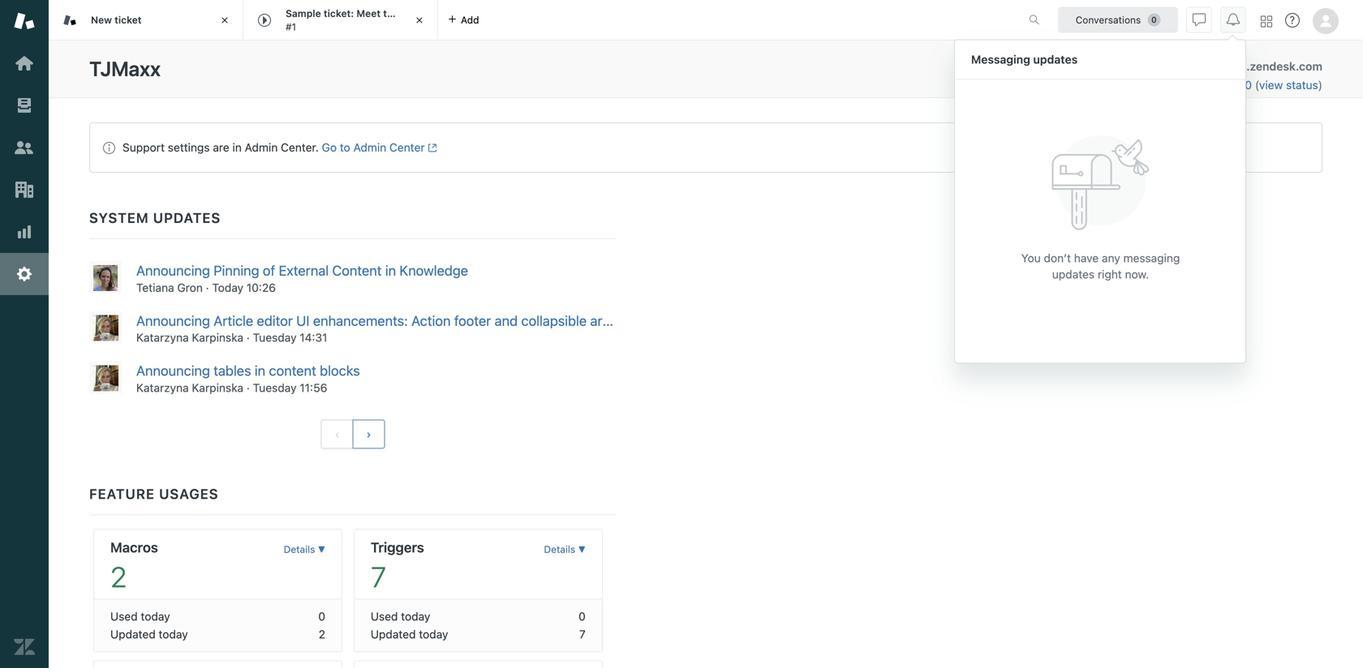 Task type: vqa. For each thing, say whether or not it's contained in the screenshot.
New
yes



Task type: locate. For each thing, give the bounding box(es) containing it.
admin left center. at the top of page
[[245, 141, 278, 154]]

1 used today from the left
[[110, 610, 170, 624]]

menu
[[954, 39, 1247, 366]]

sample
[[286, 8, 321, 19]]

tuesday for editor
[[253, 331, 297, 345]]

0 horizontal spatial ▼
[[318, 544, 325, 555]]

katarzyna for announcing article editor ui enhancements: action footer and collapsible article settings panel
[[136, 331, 189, 345]]

1 vertical spatial katarzyna karpinska
[[136, 381, 243, 395]]

main element
[[0, 0, 49, 669]]

updated today down "macros 2"
[[110, 628, 188, 641]]

add
[[461, 14, 479, 26]]

ticket
[[401, 8, 429, 19], [115, 14, 142, 25]]

2 used today from the left
[[371, 610, 430, 624]]

support settings are in admin center.
[[123, 141, 319, 154]]

1 karpinska from the top
[[192, 331, 243, 345]]

1 vertical spatial katarzyna
[[136, 381, 189, 395]]

‹ button
[[321, 420, 354, 449]]

1 horizontal spatial admin
[[353, 141, 386, 154]]

1 katarzyna from the top
[[136, 331, 189, 345]]

announcing for announcing pinning of external content in knowledge
[[136, 263, 210, 279]]

footer
[[454, 313, 491, 329]]

0 horizontal spatial details
[[284, 544, 315, 555]]

katarzyna karpinska
[[136, 331, 243, 345], [136, 381, 243, 395]]

today
[[141, 610, 170, 624], [401, 610, 430, 624], [159, 628, 188, 641], [419, 628, 448, 641]]

2 details from the left
[[544, 544, 576, 555]]

tuesday down the editor
[[253, 331, 297, 345]]

used down triggers 7 at the left of the page
[[371, 610, 398, 624]]

details for 7
[[544, 544, 576, 555]]

0 vertical spatial announcing
[[136, 263, 210, 279]]

0
[[318, 610, 325, 624], [579, 610, 586, 624]]

center
[[390, 141, 425, 154]]

katarzyna karpinska down article
[[136, 331, 243, 345]]

used today
[[110, 610, 170, 624], [371, 610, 430, 624]]

status
[[1286, 78, 1319, 92]]

karpinska down article
[[192, 331, 243, 345]]

go to admin center link
[[322, 141, 437, 154]]

1 horizontal spatial 0
[[579, 610, 586, 624]]

11:56
[[300, 381, 327, 395]]

0 vertical spatial 7
[[371, 560, 386, 594]]

1 horizontal spatial details ▼
[[544, 544, 586, 555]]

2 details ▼ from the left
[[544, 544, 586, 555]]

updated for 2
[[110, 628, 156, 641]]

1 horizontal spatial used today
[[371, 610, 430, 624]]

katarzyna
[[136, 331, 189, 345], [136, 381, 189, 395]]

zendesk products image
[[1261, 16, 1273, 27]]

‹
[[335, 428, 340, 441]]

gron
[[177, 281, 203, 294]]

1 0 from the left
[[318, 610, 325, 624]]

0 horizontal spatial admin
[[245, 141, 278, 154]]

menu containing messaging updates
[[954, 39, 1247, 366]]

karpinska
[[192, 331, 243, 345], [192, 381, 243, 395]]

0 vertical spatial settings
[[168, 141, 210, 154]]

0 vertical spatial katarzyna
[[136, 331, 189, 345]]

1 updated today from the left
[[110, 628, 188, 641]]

1 horizontal spatial ▼
[[578, 544, 586, 555]]

0 horizontal spatial used
[[110, 610, 138, 624]]

in left pod
[[1203, 78, 1212, 92]]

1 vertical spatial announcing
[[136, 313, 210, 329]]

updated today down triggers 7 at the left of the page
[[371, 628, 448, 641]]

1 horizontal spatial updated
[[371, 628, 416, 641]]

updated down "macros 2"
[[110, 628, 156, 641]]

are
[[213, 141, 229, 154]]

2 updated today from the left
[[371, 628, 448, 641]]

used today down triggers 7 at the left of the page
[[371, 610, 430, 624]]

updates up your
[[1033, 53, 1078, 66]]

zendesk support image
[[14, 11, 35, 32]]

status
[[89, 123, 1323, 173]]

1 horizontal spatial details
[[544, 544, 576, 555]]

details
[[284, 544, 315, 555], [544, 544, 576, 555]]

pinning
[[214, 263, 259, 279]]

karpinska down tables
[[192, 381, 243, 395]]

announcing
[[136, 263, 210, 279], [136, 313, 210, 329], [136, 363, 210, 379]]

macros
[[110, 540, 158, 556]]

0 horizontal spatial used today
[[110, 610, 170, 624]]

messaging updates
[[971, 53, 1078, 66]]

0 vertical spatial updates
[[1033, 53, 1078, 66]]

1 ▼ from the left
[[318, 544, 325, 555]]

(opens in a new tab) image
[[425, 143, 437, 153]]

2 0 from the left
[[579, 610, 586, 624]]

admin
[[245, 141, 278, 154], [353, 141, 386, 154]]

updated today
[[110, 628, 188, 641], [371, 628, 448, 641]]

status containing support settings are in admin center.
[[89, 123, 1323, 173]]

button displays agent's chat status as invisible. image
[[1193, 13, 1206, 26]]

2 katarzyna karpinska from the top
[[136, 381, 243, 395]]

pod
[[1215, 78, 1235, 92]]

ticket right the
[[401, 8, 429, 19]]

1 updated from the left
[[110, 628, 156, 641]]

tab
[[243, 0, 438, 41]]

go
[[322, 141, 337, 154]]

panel
[[685, 313, 719, 329]]

0 horizontal spatial 7
[[371, 560, 386, 594]]

1 katarzyna karpinska from the top
[[136, 331, 243, 345]]

announcing up tetiana gron
[[136, 263, 210, 279]]

1 vertical spatial 2
[[319, 628, 325, 641]]

used down "macros 2"
[[110, 610, 138, 624]]

messaging
[[1124, 252, 1180, 265]]

settings left "panel"
[[632, 313, 681, 329]]

in right are
[[233, 141, 242, 154]]

1 vertical spatial tuesday
[[253, 381, 297, 395]]

admin right to
[[353, 141, 386, 154]]

2 katarzyna from the top
[[136, 381, 189, 395]]

announcing for announcing tables in content blocks
[[136, 363, 210, 379]]

views image
[[14, 95, 35, 116]]

usages
[[159, 486, 219, 502]]

updated
[[110, 628, 156, 641], [371, 628, 416, 641]]

▼ for 2
[[318, 544, 325, 555]]

7 inside triggers 7
[[371, 560, 386, 594]]

2 tuesday from the top
[[253, 381, 297, 395]]

2 vertical spatial announcing
[[136, 363, 210, 379]]

updated today for 2
[[110, 628, 188, 641]]

0 for 7
[[579, 610, 586, 624]]

to
[[340, 141, 350, 154]]

2 admin from the left
[[353, 141, 386, 154]]

updated down triggers 7 at the left of the page
[[371, 628, 416, 641]]

3 announcing from the top
[[136, 363, 210, 379]]

7
[[371, 560, 386, 594], [579, 628, 586, 641]]

2 updated from the left
[[371, 628, 416, 641]]

0 vertical spatial katarzyna karpinska
[[136, 331, 243, 345]]

the
[[383, 8, 399, 19]]

katarzyna karpinska for article
[[136, 331, 243, 345]]

ticket inside sample ticket: meet the ticket #1
[[401, 8, 429, 19]]

new ticket tab
[[49, 0, 243, 41]]

admin image
[[14, 264, 35, 285]]

tuesday for in
[[253, 381, 297, 395]]

1 announcing from the top
[[136, 263, 210, 279]]

details ▼
[[284, 544, 325, 555], [544, 544, 586, 555]]

1 vertical spatial 7
[[579, 628, 586, 641]]

2 ▼ from the left
[[578, 544, 586, 555]]

0 horizontal spatial updated
[[110, 628, 156, 641]]

1 horizontal spatial ticket
[[401, 8, 429, 19]]

1 vertical spatial updates
[[1052, 268, 1095, 281]]

0 horizontal spatial settings
[[168, 141, 210, 154]]

1 vertical spatial karpinska
[[192, 381, 243, 395]]

0 vertical spatial karpinska
[[192, 331, 243, 345]]

1 tuesday from the top
[[253, 331, 297, 345]]

0 horizontal spatial updated today
[[110, 628, 188, 641]]

details ▼ for 2
[[284, 544, 325, 555]]

right
[[1098, 268, 1122, 281]]

0 horizontal spatial 2
[[110, 560, 127, 594]]

today 10:26
[[212, 281, 276, 294]]

1 horizontal spatial updated today
[[371, 628, 448, 641]]

today
[[212, 281, 244, 294]]

1 horizontal spatial settings
[[632, 313, 681, 329]]

tuesday 14:31
[[253, 331, 327, 345]]

settings left are
[[168, 141, 210, 154]]

meet
[[357, 8, 381, 19]]

updated for 7
[[371, 628, 416, 641]]

0 horizontal spatial 0
[[318, 610, 325, 624]]

2
[[110, 560, 127, 594], [319, 628, 325, 641]]

1 details ▼ from the left
[[284, 544, 325, 555]]

macros 2
[[110, 540, 158, 594]]

customers image
[[14, 137, 35, 158]]

2 karpinska from the top
[[192, 381, 243, 395]]

nad7s .zendesk.com your zendesk is hosted in pod 20 ( view status )
[[1077, 60, 1323, 92]]

1 used from the left
[[110, 610, 138, 624]]

pod 20 link
[[1215, 78, 1255, 92]]

0 horizontal spatial details ▼
[[284, 544, 325, 555]]

2 inside "macros 2"
[[110, 560, 127, 594]]

used today down "macros 2"
[[110, 610, 170, 624]]

2 announcing from the top
[[136, 313, 210, 329]]

1 details from the left
[[284, 544, 315, 555]]

updates inside 'you don't have any messaging updates right now.'
[[1052, 268, 1095, 281]]

)
[[1319, 78, 1323, 92]]

updates down have
[[1052, 268, 1095, 281]]

used today for 2
[[110, 610, 170, 624]]

settings inside status
[[168, 141, 210, 154]]

1 horizontal spatial 7
[[579, 628, 586, 641]]

settings
[[168, 141, 210, 154], [632, 313, 681, 329]]

close image
[[217, 12, 233, 28]]

▼
[[318, 544, 325, 555], [578, 544, 586, 555]]

ticket right new
[[115, 14, 142, 25]]

0 vertical spatial tuesday
[[253, 331, 297, 345]]

2 used from the left
[[371, 610, 398, 624]]

0 vertical spatial 2
[[110, 560, 127, 594]]

katarzyna karpinska down tables
[[136, 381, 243, 395]]

1 horizontal spatial used
[[371, 610, 398, 624]]

announcing left tables
[[136, 363, 210, 379]]

in right content
[[385, 263, 396, 279]]

collapsible
[[521, 313, 587, 329]]

used
[[110, 610, 138, 624], [371, 610, 398, 624]]

tuesday down content
[[253, 381, 297, 395]]

announcing down tetiana gron
[[136, 313, 210, 329]]



Task type: describe. For each thing, give the bounding box(es) containing it.
view status link
[[1260, 78, 1319, 92]]

you
[[1022, 252, 1041, 265]]

tab containing sample ticket: meet the ticket
[[243, 0, 438, 41]]

and
[[495, 313, 518, 329]]

tjmaxx
[[89, 57, 161, 81]]

in inside status
[[233, 141, 242, 154]]

close image
[[411, 12, 428, 28]]

0 horizontal spatial ticket
[[115, 14, 142, 25]]

reporting image
[[14, 222, 35, 243]]

zendesk image
[[14, 637, 35, 658]]

ticket:
[[324, 8, 354, 19]]

zendesk
[[1104, 78, 1149, 92]]

go to admin center
[[322, 141, 425, 154]]

triggers 7
[[371, 540, 424, 594]]

get started image
[[14, 53, 35, 74]]

details for 2
[[284, 544, 315, 555]]

used for 2
[[110, 610, 138, 624]]

conversations
[[1076, 14, 1141, 26]]

▼ for 7
[[578, 544, 586, 555]]

updated today for 7
[[371, 628, 448, 641]]

›
[[366, 428, 371, 441]]

any
[[1102, 252, 1121, 265]]

is
[[1152, 78, 1161, 92]]

tetiana
[[136, 281, 174, 294]]

20
[[1238, 78, 1252, 92]]

14:31
[[300, 331, 327, 345]]

support
[[123, 141, 165, 154]]

karpinska for tables
[[192, 381, 243, 395]]

triggers
[[371, 540, 424, 556]]

announcing pinning of external content in knowledge
[[136, 263, 468, 279]]

feature
[[89, 486, 155, 502]]

conversations button
[[1058, 7, 1178, 33]]

1 horizontal spatial 2
[[319, 628, 325, 641]]

feature usages
[[89, 486, 219, 502]]

updates
[[153, 210, 221, 226]]

10:26
[[247, 281, 276, 294]]

1 admin from the left
[[245, 141, 278, 154]]

don't
[[1044, 252, 1071, 265]]

#1
[[286, 21, 296, 32]]

blocks
[[320, 363, 360, 379]]

announcing article editor ui enhancements: action footer and collapsible article settings panel
[[136, 313, 719, 329]]

knowledge
[[400, 263, 468, 279]]

system updates
[[89, 210, 221, 226]]

view
[[1260, 78, 1283, 92]]

used for 7
[[371, 610, 398, 624]]

tetiana gron
[[136, 281, 203, 294]]

notifications image
[[1227, 13, 1240, 26]]

content
[[269, 363, 316, 379]]

system
[[89, 210, 149, 226]]

now.
[[1125, 268, 1149, 281]]

get help image
[[1286, 13, 1300, 28]]

new
[[91, 14, 112, 25]]

tabs tab list
[[49, 0, 1012, 41]]

article
[[214, 313, 253, 329]]

have
[[1074, 252, 1099, 265]]

details ▼ for 7
[[544, 544, 586, 555]]

enhancements:
[[313, 313, 408, 329]]

external
[[279, 263, 329, 279]]

action
[[412, 313, 451, 329]]

katarzyna for announcing tables in content blocks
[[136, 381, 189, 395]]

0 for 2
[[318, 610, 325, 624]]

(
[[1255, 78, 1260, 92]]

organizations image
[[14, 179, 35, 200]]

announcing for announcing article editor ui enhancements: action footer and collapsible article settings panel
[[136, 313, 210, 329]]

hosted
[[1164, 78, 1200, 92]]

announcing tables in content blocks
[[136, 363, 360, 379]]

your
[[1077, 78, 1101, 92]]

new ticket
[[91, 14, 142, 25]]

content
[[332, 263, 382, 279]]

messaging
[[971, 53, 1031, 66]]

add button
[[438, 0, 489, 40]]

of
[[263, 263, 275, 279]]

1 vertical spatial settings
[[632, 313, 681, 329]]

in inside nad7s .zendesk.com your zendesk is hosted in pod 20 ( view status )
[[1203, 78, 1212, 92]]

used today for 7
[[371, 610, 430, 624]]

nad7s
[[1214, 60, 1247, 73]]

editor
[[257, 313, 293, 329]]

in right tables
[[255, 363, 265, 379]]

center.
[[281, 141, 319, 154]]

sample ticket: meet the ticket #1
[[286, 8, 429, 32]]

karpinska for article
[[192, 331, 243, 345]]

you don't have any messaging updates right now.
[[1022, 252, 1180, 281]]

.zendesk.com
[[1247, 60, 1323, 73]]

tuesday 11:56
[[253, 381, 327, 395]]

ui
[[296, 313, 310, 329]]

katarzyna karpinska for tables
[[136, 381, 243, 395]]

article
[[590, 313, 628, 329]]

› button
[[353, 420, 385, 449]]

tables
[[214, 363, 251, 379]]



